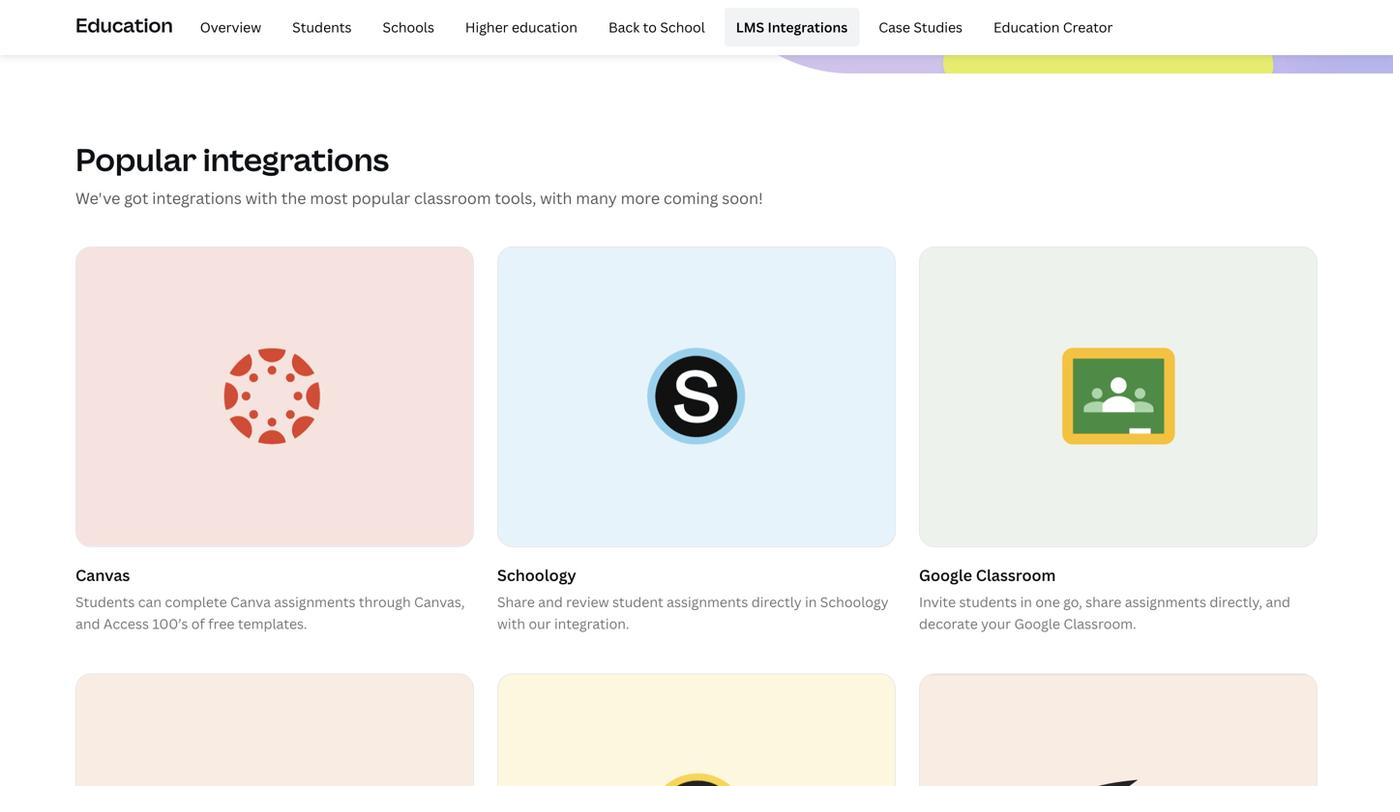 Task type: locate. For each thing, give the bounding box(es) containing it.
assignments left directly
[[667, 593, 748, 612]]

assignments
[[274, 593, 356, 612], [667, 593, 748, 612], [1125, 593, 1207, 612]]

and right directly,
[[1266, 593, 1291, 612]]

we've
[[75, 188, 120, 209]]

to
[[643, 18, 657, 36]]

decorate
[[919, 615, 978, 633]]

invite students in one go, share assignments directly, and decorate your google classroom.
[[919, 593, 1291, 633]]

in
[[805, 593, 817, 612], [1021, 593, 1033, 612]]

1 in from the left
[[805, 593, 817, 612]]

3 assignments from the left
[[1125, 593, 1207, 612]]

education
[[75, 11, 173, 38], [994, 18, 1060, 36]]

students down canvas
[[75, 593, 135, 612]]

with down share
[[497, 615, 526, 633]]

directly
[[752, 593, 802, 612]]

google classroom image
[[920, 248, 1317, 547]]

with left the the
[[245, 188, 278, 209]]

classroom
[[976, 565, 1056, 586]]

many
[[576, 188, 617, 209]]

schoology right directly
[[820, 593, 889, 612]]

100's
[[152, 615, 188, 633]]

in right directly
[[805, 593, 817, 612]]

integrations right got
[[152, 188, 242, 209]]

back
[[609, 18, 640, 36]]

students for students can complete canva assignments through canvas, and access 100's of free templates.
[[75, 593, 135, 612]]

tools,
[[495, 188, 536, 209]]

2 horizontal spatial assignments
[[1125, 593, 1207, 612]]

students left schools
[[292, 18, 352, 36]]

and up 'our'
[[538, 593, 563, 612]]

lms integrations
[[736, 18, 848, 36]]

2 horizontal spatial with
[[540, 188, 572, 209]]

google down one
[[1015, 615, 1061, 633]]

more
[[621, 188, 660, 209]]

students inside students link
[[292, 18, 352, 36]]

assignments right share
[[1125, 593, 1207, 612]]

review
[[566, 593, 609, 612]]

menu bar
[[181, 8, 1125, 46]]

c2l image
[[76, 675, 473, 787]]

in left one
[[1021, 593, 1033, 612]]

1 horizontal spatial students
[[292, 18, 352, 36]]

popular integrations we've got integrations with the most popular classroom tools, with many more coming soon!
[[75, 138, 763, 209]]

school
[[660, 18, 705, 36]]

schools link
[[371, 8, 446, 46]]

directly,
[[1210, 593, 1263, 612]]

1 vertical spatial schoology
[[820, 593, 889, 612]]

1 horizontal spatial assignments
[[667, 593, 748, 612]]

0 horizontal spatial in
[[805, 593, 817, 612]]

0 horizontal spatial education
[[75, 11, 173, 38]]

1 vertical spatial google
[[1015, 615, 1061, 633]]

2 assignments from the left
[[667, 593, 748, 612]]

schoology image
[[498, 248, 895, 547]]

our
[[529, 615, 551, 633]]

0 vertical spatial google
[[919, 565, 973, 586]]

1 horizontal spatial in
[[1021, 593, 1033, 612]]

canvas
[[75, 565, 130, 586]]

integrations up the the
[[203, 138, 389, 180]]

with inside share and review student assignments directly in schoology with our integration.
[[497, 615, 526, 633]]

through
[[359, 593, 411, 612]]

students inside students can complete canva assignments through canvas, and access 100's of free templates.
[[75, 593, 135, 612]]

0 vertical spatial schoology
[[497, 565, 577, 586]]

1 vertical spatial students
[[75, 593, 135, 612]]

0 horizontal spatial and
[[75, 615, 100, 633]]

blackboard image
[[498, 675, 895, 787]]

google
[[919, 565, 973, 586], [1015, 615, 1061, 633]]

share and review student assignments directly in schoology with our integration.
[[497, 593, 889, 633]]

assignments inside students can complete canva assignments through canvas, and access 100's of free templates.
[[274, 593, 356, 612]]

1 horizontal spatial schoology
[[820, 593, 889, 612]]

assignments up templates.
[[274, 593, 356, 612]]

1 horizontal spatial and
[[538, 593, 563, 612]]

with left many
[[540, 188, 572, 209]]

and left the access
[[75, 615, 100, 633]]

01 header background1 image
[[697, 0, 1394, 74]]

assignments for canvas
[[274, 593, 356, 612]]

0 horizontal spatial assignments
[[274, 593, 356, 612]]

education for education
[[75, 11, 173, 38]]

integrations
[[203, 138, 389, 180], [152, 188, 242, 209]]

1 assignments from the left
[[274, 593, 356, 612]]

google classroom
[[919, 565, 1056, 586]]

of
[[191, 615, 205, 633]]

students
[[292, 18, 352, 36], [75, 593, 135, 612]]

and
[[538, 593, 563, 612], [1266, 593, 1291, 612], [75, 615, 100, 633]]

access
[[103, 615, 149, 633]]

1 horizontal spatial education
[[994, 18, 1060, 36]]

higher education
[[465, 18, 578, 36]]

0 horizontal spatial schoology
[[497, 565, 577, 586]]

2 horizontal spatial and
[[1266, 593, 1291, 612]]

2 in from the left
[[1021, 593, 1033, 612]]

0 vertical spatial students
[[292, 18, 352, 36]]

case studies link
[[867, 8, 975, 46]]

1 horizontal spatial google
[[1015, 615, 1061, 633]]

assignments inside share and review student assignments directly in schoology with our integration.
[[667, 593, 748, 612]]

schoology
[[497, 565, 577, 586], [820, 593, 889, 612]]

popular
[[75, 138, 197, 180]]

students link
[[281, 8, 363, 46]]

schoology up share
[[497, 565, 577, 586]]

1 horizontal spatial with
[[497, 615, 526, 633]]

templates.
[[238, 615, 307, 633]]

student
[[613, 593, 664, 612]]

assignments for schoology
[[667, 593, 748, 612]]

1 vertical spatial integrations
[[152, 188, 242, 209]]

overview
[[200, 18, 261, 36]]

share
[[1086, 593, 1122, 612]]

classroom
[[414, 188, 491, 209]]

google up "invite"
[[919, 565, 973, 586]]

complete
[[165, 593, 227, 612]]

0 horizontal spatial students
[[75, 593, 135, 612]]

in inside invite students in one go, share assignments directly, and decorate your google classroom.
[[1021, 593, 1033, 612]]

with
[[245, 188, 278, 209], [540, 188, 572, 209], [497, 615, 526, 633]]



Task type: describe. For each thing, give the bounding box(es) containing it.
education creator link
[[982, 8, 1125, 46]]

integrations
[[768, 18, 848, 36]]

google inside invite students in one go, share assignments directly, and decorate your google classroom.
[[1015, 615, 1061, 633]]

canva
[[230, 593, 271, 612]]

one
[[1036, 593, 1060, 612]]

studies
[[914, 18, 963, 36]]

canvas image
[[76, 248, 473, 547]]

in inside share and review student assignments directly in schoology with our integration.
[[805, 593, 817, 612]]

schoology inside share and review student assignments directly in schoology with our integration.
[[820, 593, 889, 612]]

go,
[[1064, 593, 1083, 612]]

0 vertical spatial integrations
[[203, 138, 389, 180]]

share
[[497, 593, 535, 612]]

lms integrations link
[[725, 8, 860, 46]]

moodle image
[[920, 675, 1317, 787]]

education for education creator
[[994, 18, 1060, 36]]

invite
[[919, 593, 956, 612]]

menu bar containing overview
[[181, 8, 1125, 46]]

most
[[310, 188, 348, 209]]

creator
[[1063, 18, 1113, 36]]

education
[[512, 18, 578, 36]]

overview link
[[188, 8, 273, 46]]

back to school link
[[597, 8, 717, 46]]

integration.
[[555, 615, 630, 633]]

back to school
[[609, 18, 705, 36]]

higher education link
[[454, 8, 589, 46]]

popular
[[352, 188, 410, 209]]

0 horizontal spatial with
[[245, 188, 278, 209]]

and inside invite students in one go, share assignments directly, and decorate your google classroom.
[[1266, 593, 1291, 612]]

free
[[208, 615, 235, 633]]

case studies
[[879, 18, 963, 36]]

soon!
[[722, 188, 763, 209]]

students can complete canva assignments through canvas, and access 100's of free templates.
[[75, 593, 465, 633]]

education creator
[[994, 18, 1113, 36]]

students for students
[[292, 18, 352, 36]]

assignments inside invite students in one go, share assignments directly, and decorate your google classroom.
[[1125, 593, 1207, 612]]

case
[[879, 18, 911, 36]]

the
[[281, 188, 306, 209]]

can
[[138, 593, 162, 612]]

higher
[[465, 18, 509, 36]]

coming
[[664, 188, 718, 209]]

classroom.
[[1064, 615, 1137, 633]]

lms
[[736, 18, 765, 36]]

got
[[124, 188, 148, 209]]

students
[[959, 593, 1017, 612]]

and inside students can complete canva assignments through canvas, and access 100's of free templates.
[[75, 615, 100, 633]]

0 horizontal spatial google
[[919, 565, 973, 586]]

schools
[[383, 18, 434, 36]]

canvas,
[[414, 593, 465, 612]]

your
[[981, 615, 1011, 633]]

and inside share and review student assignments directly in schoology with our integration.
[[538, 593, 563, 612]]



Task type: vqa. For each thing, say whether or not it's contained in the screenshot.
Schoology's assignments
yes



